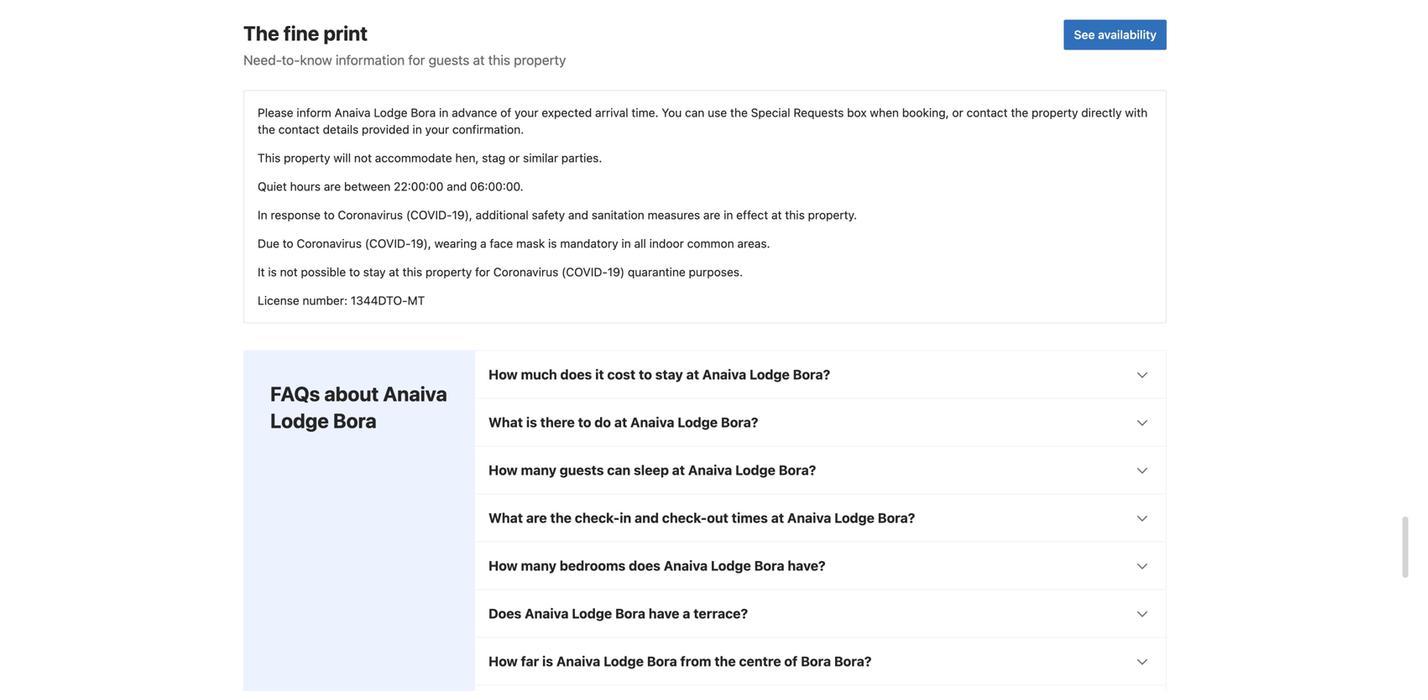 Task type: locate. For each thing, give the bounding box(es) containing it.
check- up bedrooms
[[575, 510, 620, 526]]

property up 'expected'
[[514, 52, 566, 68]]

effect
[[736, 208, 768, 222]]

0 horizontal spatial check-
[[575, 510, 620, 526]]

a
[[480, 237, 487, 250], [683, 606, 690, 622]]

can inside dropdown button
[[607, 462, 631, 478]]

number:
[[303, 294, 348, 307]]

of inside please inform anaiva lodge bora in advance of your expected arrival time. you can use the special requests box when booking, or contact the property directly with the contact details provided in your confirmation.
[[500, 106, 511, 119]]

0 vertical spatial can
[[685, 106, 705, 119]]

1 horizontal spatial stay
[[655, 367, 683, 383]]

anaiva inside the faqs about anaiva lodge bora
[[383, 382, 447, 406]]

is left there at the left of the page
[[526, 415, 537, 430]]

for down face
[[475, 265, 490, 279]]

many
[[521, 462, 556, 478], [521, 558, 556, 574]]

1 horizontal spatial your
[[515, 106, 539, 119]]

0 horizontal spatial of
[[500, 106, 511, 119]]

at right times
[[771, 510, 784, 526]]

in
[[439, 106, 449, 119], [413, 122, 422, 136], [724, 208, 733, 222], [621, 237, 631, 250], [620, 510, 631, 526]]

stay up 1344dto-
[[363, 265, 386, 279]]

2 horizontal spatial and
[[635, 510, 659, 526]]

at up advance
[[473, 52, 485, 68]]

1 horizontal spatial contact
[[967, 106, 1008, 119]]

special
[[751, 106, 790, 119]]

0 vertical spatial what
[[489, 415, 523, 430]]

19), left wearing
[[411, 237, 431, 250]]

how much does it cost to stay at anaiva lodge bora?
[[489, 367, 830, 383]]

is right mask in the top of the page
[[548, 237, 557, 250]]

(covid- down the 22:00:00
[[406, 208, 452, 222]]

a left face
[[480, 237, 487, 250]]

at
[[473, 52, 485, 68], [771, 208, 782, 222], [389, 265, 399, 279], [686, 367, 699, 383], [614, 415, 627, 430], [672, 462, 685, 478], [771, 510, 784, 526]]

can left sleep
[[607, 462, 631, 478]]

1 vertical spatial guests
[[560, 462, 604, 478]]

response
[[271, 208, 321, 222]]

1 vertical spatial of
[[784, 654, 798, 670]]

0 vertical spatial for
[[408, 52, 425, 68]]

the right the from
[[715, 654, 736, 670]]

the up bedrooms
[[550, 510, 572, 526]]

at right sleep
[[672, 462, 685, 478]]

lodge up what is there to do at anaiva lodge bora? dropdown button
[[750, 367, 790, 383]]

does left it
[[560, 367, 592, 383]]

lodge inside please inform anaiva lodge bora in advance of your expected arrival time. you can use the special requests box when booking, or contact the property directly with the contact details provided in your confirmation.
[[374, 106, 408, 119]]

1 horizontal spatial of
[[784, 654, 798, 670]]

for right information
[[408, 52, 425, 68]]

your left 'expected'
[[515, 106, 539, 119]]

contact
[[967, 106, 1008, 119], [278, 122, 320, 136]]

1 horizontal spatial or
[[952, 106, 963, 119]]

to
[[324, 208, 335, 222], [283, 237, 293, 250], [349, 265, 360, 279], [639, 367, 652, 383], [578, 415, 591, 430]]

2 many from the top
[[521, 558, 556, 574]]

0 vertical spatial of
[[500, 106, 511, 119]]

1 horizontal spatial can
[[685, 106, 705, 119]]

stag
[[482, 151, 505, 165]]

or inside please inform anaiva lodge bora in advance of your expected arrival time. you can use the special requests box when booking, or contact the property directly with the contact details provided in your confirmation.
[[952, 106, 963, 119]]

coronavirus
[[338, 208, 403, 222], [297, 237, 362, 250], [493, 265, 558, 279]]

and for in
[[635, 510, 659, 526]]

your
[[515, 106, 539, 119], [425, 122, 449, 136]]

bora left have?
[[754, 558, 784, 574]]

0 horizontal spatial stay
[[363, 265, 386, 279]]

coronavirus down mask in the top of the page
[[493, 265, 558, 279]]

of
[[500, 106, 511, 119], [784, 654, 798, 670]]

lodge up provided on the left of page
[[374, 106, 408, 119]]

expected
[[542, 106, 592, 119]]

1 vertical spatial stay
[[655, 367, 683, 383]]

1 how from the top
[[489, 367, 518, 383]]

1 vertical spatial and
[[568, 208, 588, 222]]

to right response
[[324, 208, 335, 222]]

bora left have
[[615, 606, 645, 622]]

0 vertical spatial are
[[324, 179, 341, 193]]

not
[[354, 151, 372, 165], [280, 265, 298, 279]]

is
[[548, 237, 557, 250], [268, 265, 277, 279], [526, 415, 537, 430], [542, 654, 553, 670]]

2 vertical spatial and
[[635, 510, 659, 526]]

and down hen,
[[447, 179, 467, 193]]

it
[[258, 265, 265, 279]]

1 vertical spatial does
[[629, 558, 661, 574]]

bedrooms
[[560, 558, 626, 574]]

0 horizontal spatial a
[[480, 237, 487, 250]]

directly
[[1081, 106, 1122, 119]]

1 horizontal spatial and
[[568, 208, 588, 222]]

06:00:00.
[[470, 179, 523, 193]]

inform
[[297, 106, 331, 119]]

please
[[258, 106, 293, 119]]

this inside the fine print need-to-know information for guests at this property
[[488, 52, 510, 68]]

1 vertical spatial contact
[[278, 122, 320, 136]]

2 how from the top
[[489, 462, 518, 478]]

your up 'this property will not accommodate hen, stag or similar parties.'
[[425, 122, 449, 136]]

and right safety
[[568, 208, 588, 222]]

print
[[323, 21, 368, 45]]

coronavirus up possible
[[297, 237, 362, 250]]

what is there to do at anaiva lodge bora?
[[489, 415, 758, 430]]

0 horizontal spatial this
[[403, 265, 422, 279]]

or right booking,
[[952, 106, 963, 119]]

this left property. on the top of the page
[[785, 208, 805, 222]]

0 vertical spatial many
[[521, 462, 556, 478]]

in inside dropdown button
[[620, 510, 631, 526]]

not right "it"
[[280, 265, 298, 279]]

the
[[243, 21, 279, 45]]

how many bedrooms does anaiva lodge bora have?
[[489, 558, 826, 574]]

are
[[324, 179, 341, 193], [703, 208, 720, 222], [526, 510, 547, 526]]

does up have
[[629, 558, 661, 574]]

the down please
[[258, 122, 275, 136]]

sleep
[[634, 462, 669, 478]]

0 vertical spatial guests
[[429, 52, 469, 68]]

lodge inside "dropdown button"
[[572, 606, 612, 622]]

of right centre
[[784, 654, 798, 670]]

know
[[300, 52, 332, 68]]

additional
[[476, 208, 529, 222]]

1 horizontal spatial does
[[629, 558, 661, 574]]

0 vertical spatial this
[[488, 52, 510, 68]]

0 horizontal spatial for
[[408, 52, 425, 68]]

0 vertical spatial or
[[952, 106, 963, 119]]

1 what from the top
[[489, 415, 523, 430]]

2 vertical spatial are
[[526, 510, 547, 526]]

0 vertical spatial (covid-
[[406, 208, 452, 222]]

in down how many guests can sleep at anaiva lodge bora?
[[620, 510, 631, 526]]

0 horizontal spatial are
[[324, 179, 341, 193]]

guests
[[429, 52, 469, 68], [560, 462, 604, 478]]

1 horizontal spatial 19),
[[452, 208, 472, 222]]

2 horizontal spatial are
[[703, 208, 720, 222]]

anaiva
[[335, 106, 371, 119], [702, 367, 746, 383], [383, 382, 447, 406], [630, 415, 674, 430], [688, 462, 732, 478], [787, 510, 831, 526], [664, 558, 708, 574], [525, 606, 569, 622], [556, 654, 600, 670]]

1 horizontal spatial check-
[[662, 510, 707, 526]]

1 many from the top
[[521, 462, 556, 478]]

0 vertical spatial 19),
[[452, 208, 472, 222]]

4 how from the top
[[489, 654, 518, 670]]

0 vertical spatial stay
[[363, 265, 386, 279]]

see availability
[[1074, 28, 1157, 41]]

how many guests can sleep at anaiva lodge bora? button
[[475, 447, 1166, 494]]

contact right booking,
[[967, 106, 1008, 119]]

common
[[687, 237, 734, 250]]

(covid-
[[406, 208, 452, 222], [365, 237, 411, 250], [562, 265, 608, 279]]

how much does it cost to stay at anaiva lodge bora? button
[[475, 351, 1166, 398]]

is right "it"
[[268, 265, 277, 279]]

when
[[870, 106, 899, 119]]

0 horizontal spatial guests
[[429, 52, 469, 68]]

possible
[[301, 265, 346, 279]]

what for what are the check-in and check-out times at anaiva lodge bora?
[[489, 510, 523, 526]]

mask
[[516, 237, 545, 250]]

0 horizontal spatial not
[[280, 265, 298, 279]]

quiet
[[258, 179, 287, 193]]

1 horizontal spatial guests
[[560, 462, 604, 478]]

0 vertical spatial and
[[447, 179, 467, 193]]

0 vertical spatial not
[[354, 151, 372, 165]]

are inside dropdown button
[[526, 510, 547, 526]]

quarantine
[[628, 265, 686, 279]]

this
[[488, 52, 510, 68], [785, 208, 805, 222], [403, 265, 422, 279]]

bora inside please inform anaiva lodge bora in advance of your expected arrival time. you can use the special requests box when booking, or contact the property directly with the contact details provided in your confirmation.
[[411, 106, 436, 119]]

1 vertical spatial many
[[521, 558, 556, 574]]

check-
[[575, 510, 620, 526], [662, 510, 707, 526]]

can left the use
[[685, 106, 705, 119]]

2 horizontal spatial this
[[785, 208, 805, 222]]

1 check- from the left
[[575, 510, 620, 526]]

(covid- down mandatory
[[562, 265, 608, 279]]

faqs
[[270, 382, 320, 406]]

this up mt
[[403, 265, 422, 279]]

in response to coronavirus (covid-19), additional safety and sanitation measures are in effect at this property.
[[258, 208, 857, 222]]

guests inside dropdown button
[[560, 462, 604, 478]]

quiet hours are between 22:00:00 and 06:00:00.
[[258, 179, 523, 193]]

in
[[258, 208, 267, 222]]

many left bedrooms
[[521, 558, 556, 574]]

contact down inform
[[278, 122, 320, 136]]

lodge down how many guests can sleep at anaiva lodge bora? dropdown button
[[834, 510, 875, 526]]

1 vertical spatial this
[[785, 208, 805, 222]]

how
[[489, 367, 518, 383], [489, 462, 518, 478], [489, 558, 518, 574], [489, 654, 518, 670]]

centre
[[739, 654, 781, 670]]

2 vertical spatial this
[[403, 265, 422, 279]]

not right will
[[354, 151, 372, 165]]

0 horizontal spatial contact
[[278, 122, 320, 136]]

wearing
[[434, 237, 477, 250]]

2 what from the top
[[489, 510, 523, 526]]

0 horizontal spatial can
[[607, 462, 631, 478]]

and down sleep
[[635, 510, 659, 526]]

a right have
[[683, 606, 690, 622]]

much
[[521, 367, 557, 383]]

coronavirus down between
[[338, 208, 403, 222]]

19), up wearing
[[452, 208, 472, 222]]

at inside the fine print need-to-know information for guests at this property
[[473, 52, 485, 68]]

1 horizontal spatial a
[[683, 606, 690, 622]]

to left do
[[578, 415, 591, 430]]

box
[[847, 106, 867, 119]]

(covid- down quiet hours are between 22:00:00 and 06:00:00.
[[365, 237, 411, 250]]

lodge down faqs
[[270, 409, 329, 433]]

0 horizontal spatial 19),
[[411, 237, 431, 250]]

many down there at the left of the page
[[521, 462, 556, 478]]

hours
[[290, 179, 321, 193]]

or
[[952, 106, 963, 119], [509, 151, 520, 165]]

property.
[[808, 208, 857, 222]]

guests down do
[[560, 462, 604, 478]]

or right stag
[[509, 151, 520, 165]]

bora down about
[[333, 409, 377, 433]]

bora up 'this property will not accommodate hen, stag or similar parties.'
[[411, 106, 436, 119]]

0 vertical spatial does
[[560, 367, 592, 383]]

1 vertical spatial your
[[425, 122, 449, 136]]

0 vertical spatial coronavirus
[[338, 208, 403, 222]]

this up advance
[[488, 52, 510, 68]]

to right due
[[283, 237, 293, 250]]

1 vertical spatial or
[[509, 151, 520, 165]]

how for how far is anaiva lodge bora from the centre of bora bora?
[[489, 654, 518, 670]]

property down wearing
[[425, 265, 472, 279]]

lodge up the terrace?
[[711, 558, 751, 574]]

mt
[[408, 294, 425, 307]]

does
[[489, 606, 522, 622]]

arrival
[[595, 106, 628, 119]]

lodge down bedrooms
[[572, 606, 612, 622]]

stay right the cost
[[655, 367, 683, 383]]

1 horizontal spatial are
[[526, 510, 547, 526]]

of up confirmation. at left
[[500, 106, 511, 119]]

0 horizontal spatial and
[[447, 179, 467, 193]]

to right possible
[[349, 265, 360, 279]]

check- up how many bedrooms does anaiva lodge bora have?
[[662, 510, 707, 526]]

0 horizontal spatial your
[[425, 122, 449, 136]]

1 vertical spatial a
[[683, 606, 690, 622]]

this property will not accommodate hen, stag or similar parties.
[[258, 151, 602, 165]]

please inform anaiva lodge bora in advance of your expected arrival time. you can use the special requests box when booking, or contact the property directly with the contact details provided in your confirmation.
[[258, 106, 1148, 136]]

guests inside the fine print need-to-know information for guests at this property
[[429, 52, 469, 68]]

and inside dropdown button
[[635, 510, 659, 526]]

1 vertical spatial for
[[475, 265, 490, 279]]

1 vertical spatial are
[[703, 208, 720, 222]]

1 vertical spatial can
[[607, 462, 631, 478]]

anaiva inside "dropdown button"
[[525, 606, 569, 622]]

mandatory
[[560, 237, 618, 250]]

the left directly
[[1011, 106, 1028, 119]]

3 how from the top
[[489, 558, 518, 574]]

the inside how far is anaiva lodge bora from the centre of bora bora? dropdown button
[[715, 654, 736, 670]]

property left directly
[[1032, 106, 1078, 119]]

1 vertical spatial what
[[489, 510, 523, 526]]

1 horizontal spatial this
[[488, 52, 510, 68]]

guests up advance
[[429, 52, 469, 68]]

license number: 1344dto-mt
[[258, 294, 425, 307]]

due
[[258, 237, 279, 250]]

property up the hours
[[284, 151, 330, 165]]

sanitation
[[592, 208, 644, 222]]

at right the cost
[[686, 367, 699, 383]]



Task type: vqa. For each thing, say whether or not it's contained in the screenshot.
"FLIGHT"
no



Task type: describe. For each thing, give the bounding box(es) containing it.
can inside please inform anaiva lodge bora in advance of your expected arrival time. you can use the special requests box when booking, or contact the property directly with the contact details provided in your confirmation.
[[685, 106, 705, 119]]

in left advance
[[439, 106, 449, 119]]

due to coronavirus (covid-19), wearing a face mask is mandatory in all indoor common areas.
[[258, 237, 770, 250]]

bora inside does anaiva lodge bora have a terrace? "dropdown button"
[[615, 606, 645, 622]]

it is not possible to stay at this property for coronavirus (covid-19) quarantine purposes.
[[258, 265, 743, 279]]

at right do
[[614, 415, 627, 430]]

anaiva inside please inform anaiva lodge bora in advance of your expected arrival time. you can use the special requests box when booking, or contact the property directly with the contact details provided in your confirmation.
[[335, 106, 371, 119]]

does anaiva lodge bora have a terrace? button
[[475, 590, 1166, 637]]

what is there to do at anaiva lodge bora? button
[[475, 399, 1166, 446]]

do
[[595, 415, 611, 430]]

areas.
[[737, 237, 770, 250]]

license
[[258, 294, 299, 307]]

does anaiva lodge bora have a terrace?
[[489, 606, 748, 622]]

0 vertical spatial contact
[[967, 106, 1008, 119]]

accordion control element
[[474, 350, 1167, 692]]

lodge down does anaiva lodge bora have a terrace?
[[604, 654, 644, 670]]

0 vertical spatial your
[[515, 106, 539, 119]]

1 vertical spatial not
[[280, 265, 298, 279]]

faqs about anaiva lodge bora
[[270, 382, 447, 433]]

cost
[[607, 367, 636, 383]]

lodge down how much does it cost to stay at anaiva lodge bora?
[[678, 415, 718, 430]]

advance
[[452, 106, 497, 119]]

safety
[[532, 208, 565, 222]]

indoor
[[649, 237, 684, 250]]

details
[[323, 122, 359, 136]]

requests
[[794, 106, 844, 119]]

between
[[344, 179, 391, 193]]

availability
[[1098, 28, 1157, 41]]

many for bedrooms
[[521, 558, 556, 574]]

1 vertical spatial (covid-
[[365, 237, 411, 250]]

need-
[[243, 52, 282, 68]]

property inside please inform anaiva lodge bora in advance of your expected arrival time. you can use the special requests box when booking, or contact the property directly with the contact details provided in your confirmation.
[[1032, 106, 1078, 119]]

the inside what are the check-in and check-out times at anaiva lodge bora? dropdown button
[[550, 510, 572, 526]]

hen,
[[455, 151, 479, 165]]

0 vertical spatial a
[[480, 237, 487, 250]]

have?
[[788, 558, 826, 574]]

it
[[595, 367, 604, 383]]

from
[[680, 654, 711, 670]]

how many bedrooms does anaiva lodge bora have? button
[[475, 543, 1166, 590]]

what are the check-in and check-out times at anaiva lodge bora?
[[489, 510, 915, 526]]

use
[[708, 106, 727, 119]]

how for how many bedrooms does anaiva lodge bora have?
[[489, 558, 518, 574]]

1 vertical spatial coronavirus
[[297, 237, 362, 250]]

bora inside the faqs about anaiva lodge bora
[[333, 409, 377, 433]]

2 vertical spatial coronavirus
[[493, 265, 558, 279]]

how for how much does it cost to stay at anaiva lodge bora?
[[489, 367, 518, 383]]

to-
[[282, 52, 300, 68]]

similar
[[523, 151, 558, 165]]

1344dto-
[[351, 294, 408, 307]]

is right far
[[542, 654, 553, 670]]

what for what is there to do at anaiva lodge bora?
[[489, 415, 523, 430]]

time.
[[632, 106, 659, 119]]

at up 1344dto-
[[389, 265, 399, 279]]

accommodate
[[375, 151, 452, 165]]

19)
[[608, 265, 625, 279]]

measures
[[648, 208, 700, 222]]

bora left the from
[[647, 654, 677, 670]]

bora inside 'how many bedrooms does anaiva lodge bora have?' dropdown button
[[754, 558, 784, 574]]

the right the use
[[730, 106, 748, 119]]

terrace?
[[694, 606, 748, 622]]

stay inside dropdown button
[[655, 367, 683, 383]]

about
[[324, 382, 379, 406]]

purposes.
[[689, 265, 743, 279]]

a inside "dropdown button"
[[683, 606, 690, 622]]

face
[[490, 237, 513, 250]]

many for guests
[[521, 462, 556, 478]]

out
[[707, 510, 728, 526]]

22:00:00
[[394, 179, 444, 193]]

0 horizontal spatial or
[[509, 151, 520, 165]]

provided
[[362, 122, 409, 136]]

1 horizontal spatial for
[[475, 265, 490, 279]]

of inside dropdown button
[[784, 654, 798, 670]]

1 horizontal spatial not
[[354, 151, 372, 165]]

2 vertical spatial (covid-
[[562, 265, 608, 279]]

to right the cost
[[639, 367, 652, 383]]

confirmation.
[[452, 122, 524, 136]]

will
[[333, 151, 351, 165]]

times
[[732, 510, 768, 526]]

far
[[521, 654, 539, 670]]

parties.
[[561, 151, 602, 165]]

bora down does anaiva lodge bora have a terrace? "dropdown button"
[[801, 654, 831, 670]]

how far is anaiva lodge bora from the centre of bora bora?
[[489, 654, 872, 670]]

have
[[649, 606, 679, 622]]

2 check- from the left
[[662, 510, 707, 526]]

0 horizontal spatial does
[[560, 367, 592, 383]]

in left effect
[[724, 208, 733, 222]]

property inside the fine print need-to-know information for guests at this property
[[514, 52, 566, 68]]

see
[[1074, 28, 1095, 41]]

there
[[540, 415, 575, 430]]

and for 22:00:00
[[447, 179, 467, 193]]

1 vertical spatial 19),
[[411, 237, 431, 250]]

see availability button
[[1064, 20, 1167, 50]]

you
[[662, 106, 682, 119]]

how far is anaiva lodge bora from the centre of bora bora? button
[[475, 638, 1166, 685]]

the fine print need-to-know information for guests at this property
[[243, 21, 566, 68]]

fine
[[283, 21, 319, 45]]

information
[[336, 52, 405, 68]]

lodge up times
[[735, 462, 776, 478]]

with
[[1125, 106, 1148, 119]]

all
[[634, 237, 646, 250]]

how many guests can sleep at anaiva lodge bora?
[[489, 462, 816, 478]]

at right effect
[[771, 208, 782, 222]]

what are the check-in and check-out times at anaiva lodge bora? button
[[475, 495, 1166, 542]]

for inside the fine print need-to-know information for guests at this property
[[408, 52, 425, 68]]

in left all
[[621, 237, 631, 250]]

in up accommodate at the left top of the page
[[413, 122, 422, 136]]

how for how many guests can sleep at anaiva lodge bora?
[[489, 462, 518, 478]]

booking,
[[902, 106, 949, 119]]

lodge inside the faqs about anaiva lodge bora
[[270, 409, 329, 433]]



